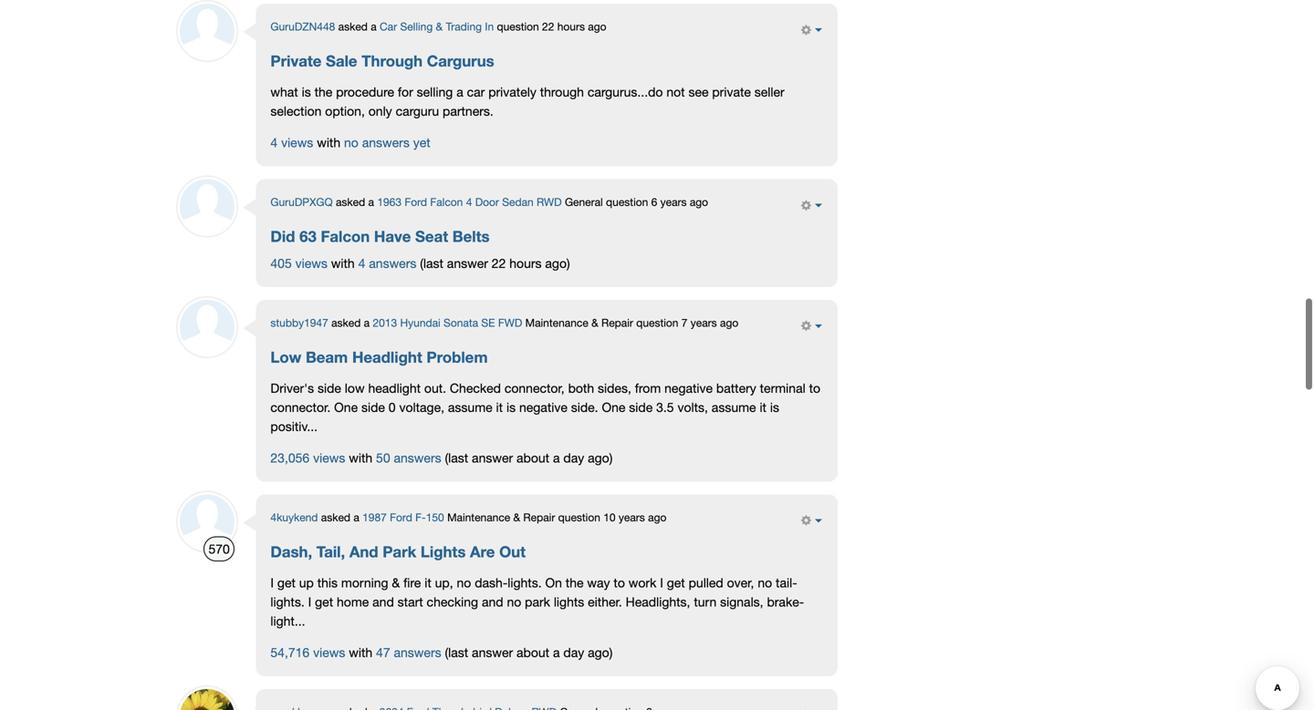 Task type: locate. For each thing, give the bounding box(es) containing it.
to
[[809, 381, 821, 396], [614, 576, 625, 591]]

1 vertical spatial repair
[[523, 512, 555, 524]]

2 vertical spatial answer
[[472, 646, 513, 661]]

side.
[[571, 400, 598, 415]]

private sale through cargurus link
[[271, 52, 494, 70]]

1 horizontal spatial years
[[660, 196, 687, 209]]

negative down connector,
[[519, 400, 568, 415]]

1 horizontal spatial hours
[[557, 20, 585, 33]]

1 vertical spatial falcon
[[321, 227, 370, 246]]

ago) down side.
[[588, 451, 613, 466]]

falcon right 63
[[321, 227, 370, 246]]

1 vertical spatial maintenance
[[447, 512, 510, 524]]

one
[[334, 400, 358, 415], [602, 400, 626, 415]]

with for 50
[[349, 451, 373, 466]]

day down side.
[[563, 451, 584, 466]]

& left the fire
[[392, 576, 400, 591]]

one down sides, on the left bottom of the page
[[602, 400, 626, 415]]

for
[[398, 85, 413, 100]]

0 horizontal spatial lights.
[[271, 595, 305, 610]]

asked
[[338, 20, 368, 33], [336, 196, 365, 209], [331, 317, 361, 329], [321, 512, 350, 524]]

0 horizontal spatial negative
[[519, 400, 568, 415]]

(last right 47 answers link
[[445, 646, 468, 661]]

it down the checked
[[496, 400, 503, 415]]

1 horizontal spatial 4
[[358, 256, 365, 271]]

it inside "i get up this morning & fire it up, no dash-lights. on the way to work i get pulled over, no tail- lights. i get home and start checking and no park lights either. headlights, turn signals, brake- light..."
[[425, 576, 431, 591]]

ford right 1963
[[405, 196, 427, 209]]

(last right 50 answers link
[[445, 451, 468, 466]]

side left 0
[[361, 400, 385, 415]]

answers
[[362, 135, 410, 150], [369, 256, 417, 271], [394, 451, 441, 466], [394, 646, 441, 661]]

about for low beam headlight problem
[[517, 451, 550, 466]]

negative
[[665, 381, 713, 396], [519, 400, 568, 415]]

asked for headlight
[[331, 317, 361, 329]]

cargurus...do
[[588, 85, 663, 100]]

maintenance
[[525, 317, 588, 329], [447, 512, 510, 524]]

years
[[660, 196, 687, 209], [691, 317, 717, 329], [619, 512, 645, 524]]

question left 10
[[558, 512, 600, 524]]

the
[[315, 85, 333, 100], [566, 576, 584, 591]]

1 vertical spatial about
[[517, 646, 550, 661]]

1 horizontal spatial it
[[496, 400, 503, 415]]

1 horizontal spatial repair
[[601, 317, 633, 329]]

views for 4
[[281, 135, 313, 150]]

0 vertical spatial day
[[563, 451, 584, 466]]

0 horizontal spatial repair
[[523, 512, 555, 524]]

asked left car
[[338, 20, 368, 33]]

&
[[436, 20, 443, 33], [591, 317, 598, 329], [513, 512, 520, 524], [392, 576, 400, 591]]

maintenance up are
[[447, 512, 510, 524]]

did
[[271, 227, 295, 246]]

answers for no
[[362, 135, 410, 150]]

out.
[[424, 381, 446, 396]]

i
[[271, 576, 274, 591], [660, 576, 663, 591], [308, 595, 311, 610]]

ago) down rwd
[[545, 256, 570, 271]]

1 vertical spatial to
[[614, 576, 625, 591]]

and down dash-
[[482, 595, 503, 610]]

answer down checking
[[472, 646, 513, 661]]

2 day from the top
[[563, 646, 584, 661]]

405 views with 4 answers (last answer 22 hours ago)
[[271, 256, 570, 271]]

answers down only
[[362, 135, 410, 150]]

0 horizontal spatial is
[[302, 85, 311, 100]]

0 vertical spatial about
[[517, 451, 550, 466]]

answer up 4kuykend asked a 1987 ford f-150 maintenance & repair             question             10 years ago
[[472, 451, 513, 466]]

2 vertical spatial 4
[[358, 256, 365, 271]]

morning
[[341, 576, 388, 591]]

answers right 50
[[394, 451, 441, 466]]

1 day from the top
[[563, 451, 584, 466]]

up,
[[435, 576, 453, 591]]

tail-
[[776, 576, 797, 591]]

brake-
[[767, 595, 804, 610]]

home
[[337, 595, 369, 610]]

2 vertical spatial ago)
[[588, 646, 613, 661]]

1 vertical spatial the
[[566, 576, 584, 591]]

0 vertical spatial years
[[660, 196, 687, 209]]

2 vertical spatial (last
[[445, 646, 468, 661]]

through
[[540, 85, 584, 100]]

1 vertical spatial ford
[[390, 512, 412, 524]]

150
[[426, 512, 444, 524]]

this
[[317, 576, 338, 591]]

ford left f-
[[390, 512, 412, 524]]

is down connector,
[[506, 400, 516, 415]]

23,056 views link
[[271, 451, 345, 466]]

1 vertical spatial answer
[[472, 451, 513, 466]]

(last for problem
[[445, 451, 468, 466]]

sonata
[[444, 317, 478, 329]]

answers down have
[[369, 256, 417, 271]]

it right the fire
[[425, 576, 431, 591]]

the inside "i get up this morning & fire it up, no dash-lights. on the way to work i get pulled over, no tail- lights. i get home and start checking and no park lights either. headlights, turn signals, brake- light..."
[[566, 576, 584, 591]]

years right 10
[[619, 512, 645, 524]]

answer down belts
[[447, 256, 488, 271]]

0 vertical spatial hours
[[557, 20, 585, 33]]

0 horizontal spatial maintenance
[[447, 512, 510, 524]]

1 horizontal spatial to
[[809, 381, 821, 396]]

is inside what is the procedure for selling a car privately through cargurus...do not see private seller selection option, only carguru partners.
[[302, 85, 311, 100]]

(last down seat
[[420, 256, 443, 271]]

1 vertical spatial ago)
[[588, 451, 613, 466]]

side down from
[[629, 400, 653, 415]]

with left 50
[[349, 451, 373, 466]]

years right 6
[[660, 196, 687, 209]]

1 vertical spatial 4
[[466, 196, 472, 209]]

2 vertical spatial years
[[619, 512, 645, 524]]

4 views link
[[271, 135, 313, 150]]

assume down the battery
[[712, 400, 756, 415]]

private sale through cargurus
[[271, 52, 494, 70]]

0 horizontal spatial 4
[[271, 135, 278, 150]]

positiv...
[[271, 419, 318, 434]]

0 vertical spatial ford
[[405, 196, 427, 209]]

question
[[497, 20, 539, 33], [606, 196, 648, 209], [636, 317, 679, 329], [558, 512, 600, 524]]

0 horizontal spatial the
[[315, 85, 333, 100]]

1 horizontal spatial i
[[308, 595, 311, 610]]

i right the work
[[660, 576, 663, 591]]

1 vertical spatial years
[[691, 317, 717, 329]]

1 assume from the left
[[448, 400, 493, 415]]

22 up stubby1947 asked a 2013 hyundai sonata se fwd maintenance & repair             question             7 years ago
[[492, 256, 506, 271]]

ago) down either.
[[588, 646, 613, 661]]

repair up out
[[523, 512, 555, 524]]

0 horizontal spatial falcon
[[321, 227, 370, 246]]

no down option,
[[344, 135, 359, 150]]

is up the selection
[[302, 85, 311, 100]]

1 about from the top
[[517, 451, 550, 466]]

0 vertical spatial lights.
[[508, 576, 542, 591]]

to right way
[[614, 576, 625, 591]]

get
[[277, 576, 296, 591], [667, 576, 685, 591], [315, 595, 333, 610]]

sides,
[[598, 381, 631, 396]]

1 horizontal spatial one
[[602, 400, 626, 415]]

0 vertical spatial ago)
[[545, 256, 570, 271]]

checked
[[450, 381, 501, 396]]

views right 54,716
[[313, 646, 345, 661]]

0 horizontal spatial one
[[334, 400, 358, 415]]

1 vertical spatial lights.
[[271, 595, 305, 610]]

side
[[318, 381, 341, 396], [361, 400, 385, 415], [629, 400, 653, 415]]

with
[[317, 135, 341, 150], [331, 256, 355, 271], [349, 451, 373, 466], [349, 646, 373, 661]]

ago right 7
[[720, 317, 739, 329]]

seat
[[415, 227, 448, 246]]

0 vertical spatial maintenance
[[525, 317, 588, 329]]

1 vertical spatial 22
[[492, 256, 506, 271]]

with left 47
[[349, 646, 373, 661]]

hours up fwd
[[509, 256, 542, 271]]

& up both
[[591, 317, 598, 329]]

0 vertical spatial negative
[[665, 381, 713, 396]]

0 horizontal spatial assume
[[448, 400, 493, 415]]

2 horizontal spatial it
[[760, 400, 767, 415]]

with for 4
[[331, 256, 355, 271]]

get up headlights, at the bottom of the page
[[667, 576, 685, 591]]

views for 23,056
[[313, 451, 345, 466]]

assume
[[448, 400, 493, 415], [712, 400, 756, 415]]

answer for dash, tail, and park lights are out
[[472, 646, 513, 661]]

answers right 47
[[394, 646, 441, 661]]

assume down the checked
[[448, 400, 493, 415]]

i left "up"
[[271, 576, 274, 591]]

fire
[[404, 576, 421, 591]]

low beam headlight problem link
[[271, 348, 488, 366]]

one down "low"
[[334, 400, 358, 415]]

0 horizontal spatial to
[[614, 576, 625, 591]]

work
[[629, 576, 657, 591]]

2013 hyundai sonata se fwd link
[[373, 317, 522, 329]]

years right 7
[[691, 317, 717, 329]]

lights. up the 'park'
[[508, 576, 542, 591]]

about down "i get up this morning & fire it up, no dash-lights. on the way to work i get pulled over, no tail- lights. i get home and start checking and no park lights either. headlights, turn signals, brake- light..." on the bottom of the page
[[517, 646, 550, 661]]

partners.
[[443, 104, 494, 119]]

1 vertical spatial day
[[563, 646, 584, 661]]

seller
[[755, 85, 785, 100]]

with down option,
[[317, 135, 341, 150]]

views right the '23,056'
[[313, 451, 345, 466]]

answer for low beam headlight problem
[[472, 451, 513, 466]]

47 answers link
[[376, 646, 441, 661]]

up
[[299, 576, 314, 591]]

day down lights
[[563, 646, 584, 661]]

see
[[689, 85, 709, 100]]

side left "low"
[[318, 381, 341, 396]]

views down the selection
[[281, 135, 313, 150]]

tail,
[[317, 543, 345, 561]]

cargurus
[[427, 52, 494, 70]]

1 horizontal spatial and
[[482, 595, 503, 610]]

0 horizontal spatial hours
[[509, 256, 542, 271]]

0 horizontal spatial and
[[373, 595, 394, 610]]

voltage,
[[399, 400, 444, 415]]

a
[[371, 20, 377, 33], [457, 85, 463, 100], [368, 196, 374, 209], [364, 317, 370, 329], [553, 451, 560, 466], [354, 512, 359, 524], [553, 646, 560, 661]]

0 vertical spatial 22
[[542, 20, 554, 33]]

0 vertical spatial answer
[[447, 256, 488, 271]]

6
[[651, 196, 657, 209]]

0 vertical spatial the
[[315, 85, 333, 100]]

hours
[[557, 20, 585, 33], [509, 256, 542, 271]]

repair
[[601, 317, 633, 329], [523, 512, 555, 524]]

have
[[374, 227, 411, 246]]

sale
[[326, 52, 357, 70]]

stubby1947 asked a 2013 hyundai sonata se fwd maintenance & repair             question             7 years ago
[[271, 317, 739, 329]]

0 horizontal spatial it
[[425, 576, 431, 591]]

the up option,
[[315, 85, 333, 100]]

1 vertical spatial (last
[[445, 451, 468, 466]]

i get up this morning & fire it up, no dash-lights. on the way to work i get pulled over, no tail- lights. i get home and start checking and no park lights either. headlights, turn signals, brake- light...
[[271, 576, 804, 629]]

2 horizontal spatial is
[[770, 400, 779, 415]]

dash, tail, and park lights are out link
[[271, 543, 526, 561]]

1 horizontal spatial falcon
[[430, 196, 463, 209]]

about down the driver's side low headlight out.  checked connector, both sides, from negative battery terminal to connector.  one side 0 voltage, assume it is negative side.  one side 3.5 volts, assume it is positiv...
[[517, 451, 550, 466]]

no left the 'park'
[[507, 595, 521, 610]]

to right terminal
[[809, 381, 821, 396]]

23,056
[[271, 451, 310, 466]]

4 down did 63 falcon have seat belts link
[[358, 256, 365, 271]]

2 about from the top
[[517, 646, 550, 661]]

maintenance right fwd
[[525, 317, 588, 329]]

i down "up"
[[308, 595, 311, 610]]

0 vertical spatial to
[[809, 381, 821, 396]]

door
[[475, 196, 499, 209]]

years for low beam headlight problem
[[691, 317, 717, 329]]

2 horizontal spatial 4
[[466, 196, 472, 209]]

1 horizontal spatial the
[[566, 576, 584, 591]]

with right "405 views" link at top
[[331, 256, 355, 271]]

ago up the cargurus...do
[[588, 20, 606, 33]]

0 horizontal spatial 22
[[492, 256, 506, 271]]

10
[[603, 512, 616, 524]]

hours up through
[[557, 20, 585, 33]]

no answers yet link
[[344, 135, 430, 150]]

negative up volts,
[[665, 381, 713, 396]]

answers for 4
[[369, 256, 417, 271]]

lights.
[[508, 576, 542, 591], [271, 595, 305, 610]]

4
[[271, 135, 278, 150], [466, 196, 472, 209], [358, 256, 365, 271]]

to inside "i get up this morning & fire it up, no dash-lights. on the way to work i get pulled over, no tail- lights. i get home and start checking and no park lights either. headlights, turn signals, brake- light..."
[[614, 576, 625, 591]]

ford
[[405, 196, 427, 209], [390, 512, 412, 524]]

63
[[299, 227, 316, 246]]

beam
[[306, 348, 348, 366]]

get left "up"
[[277, 576, 296, 591]]

1 horizontal spatial negative
[[665, 381, 713, 396]]

0 horizontal spatial years
[[619, 512, 645, 524]]

answers for 47
[[394, 646, 441, 661]]

park
[[383, 543, 416, 561]]

selling
[[417, 85, 453, 100]]

get down this
[[315, 595, 333, 610]]

lights. up light...
[[271, 595, 305, 610]]

asked left '2013'
[[331, 317, 361, 329]]

1 horizontal spatial maintenance
[[525, 317, 588, 329]]

falcon up seat
[[430, 196, 463, 209]]

is down terminal
[[770, 400, 779, 415]]

the up lights
[[566, 576, 584, 591]]

ford for park
[[390, 512, 412, 524]]

4 left the door
[[466, 196, 472, 209]]

pulled
[[689, 576, 724, 591]]

sedan
[[502, 196, 534, 209]]

22 right in
[[542, 20, 554, 33]]

4 down the selection
[[271, 135, 278, 150]]

ago)
[[545, 256, 570, 271], [588, 451, 613, 466], [588, 646, 613, 661]]

asked left 1963
[[336, 196, 365, 209]]

1 horizontal spatial assume
[[712, 400, 756, 415]]

405
[[271, 256, 292, 271]]

it down terminal
[[760, 400, 767, 415]]

2 horizontal spatial years
[[691, 317, 717, 329]]

views down 63
[[295, 256, 328, 271]]

repair up sides, on the left bottom of the page
[[601, 317, 633, 329]]

day for dash, tail, and park lights are out
[[563, 646, 584, 661]]

asked up the tail,
[[321, 512, 350, 524]]

and down morning
[[373, 595, 394, 610]]



Task type: describe. For each thing, give the bounding box(es) containing it.
what is the procedure for selling a car privately through cargurus...do not see private seller selection option, only carguru partners.
[[271, 85, 785, 119]]

ago right 6
[[690, 196, 708, 209]]

views for 54,716
[[313, 646, 345, 661]]

dash, tail, and park lights are out
[[271, 543, 526, 561]]

2 horizontal spatial i
[[660, 576, 663, 591]]

rwd
[[537, 196, 562, 209]]

out
[[499, 543, 526, 561]]

47
[[376, 646, 390, 661]]

54,716
[[271, 646, 310, 661]]

from
[[635, 381, 661, 396]]

not
[[667, 85, 685, 100]]

0 horizontal spatial side
[[318, 381, 341, 396]]

did 63 falcon have seat belts
[[271, 227, 490, 246]]

(last for park
[[445, 646, 468, 661]]

2013
[[373, 317, 397, 329]]

turn
[[694, 595, 717, 610]]

volts,
[[678, 400, 708, 415]]

are
[[470, 543, 495, 561]]

0 vertical spatial repair
[[601, 317, 633, 329]]

gurudzn448
[[271, 20, 335, 33]]

driver's
[[271, 381, 314, 396]]

ago) for dash, tail, and park lights are out
[[588, 646, 613, 661]]

views for 405
[[295, 256, 328, 271]]

a inside what is the procedure for selling a car privately through cargurus...do not see private seller selection option, only carguru partners.
[[457, 85, 463, 100]]

car
[[467, 85, 485, 100]]

day for low beam headlight problem
[[563, 451, 584, 466]]

0 vertical spatial 4
[[271, 135, 278, 150]]

570
[[208, 542, 230, 557]]

option,
[[325, 104, 365, 119]]

connector.
[[271, 400, 331, 415]]

terminal
[[760, 381, 806, 396]]

trading
[[446, 20, 482, 33]]

2 assume from the left
[[712, 400, 756, 415]]

private
[[712, 85, 751, 100]]

with for 47
[[349, 646, 373, 661]]

about for dash, tail, and park lights are out
[[517, 646, 550, 661]]

2 horizontal spatial get
[[667, 576, 685, 591]]

to inside the driver's side low headlight out.  checked connector, both sides, from negative battery terminal to connector.  one side 0 voltage, assume it is negative side.  one side 3.5 volts, assume it is positiv...
[[809, 381, 821, 396]]

battery
[[716, 381, 756, 396]]

4 answers link
[[358, 256, 417, 271]]

1 horizontal spatial get
[[315, 595, 333, 610]]

start
[[398, 595, 423, 610]]

ago) for low beam headlight problem
[[588, 451, 613, 466]]

1963 ford falcon 4 door sedan rwd link
[[377, 196, 562, 209]]

through
[[362, 52, 423, 70]]

lights
[[421, 543, 466, 561]]

question right in
[[497, 20, 539, 33]]

dash,
[[271, 543, 312, 561]]

asked for falcon
[[336, 196, 365, 209]]

se
[[481, 317, 495, 329]]

problem
[[427, 348, 488, 366]]

23,056 views with 50 answers (last answer about a day ago)
[[271, 451, 613, 466]]

& inside "i get up this morning & fire it up, no dash-lights. on the way to work i get pulled over, no tail- lights. i get home and start checking and no park lights either. headlights, turn signals, brake- light..."
[[392, 576, 400, 591]]

2 one from the left
[[602, 400, 626, 415]]

light...
[[271, 614, 305, 629]]

only
[[368, 104, 392, 119]]

4kuykend link
[[271, 512, 318, 524]]

dash-
[[475, 576, 508, 591]]

0 vertical spatial falcon
[[430, 196, 463, 209]]

0 horizontal spatial i
[[271, 576, 274, 591]]

ford for have
[[405, 196, 427, 209]]

gurudzn448 link
[[271, 20, 335, 33]]

either.
[[588, 595, 622, 610]]

4kuykend asked a 1987 ford f-150 maintenance & repair             question             10 years ago
[[271, 512, 667, 524]]

way
[[587, 576, 610, 591]]

asked for and
[[321, 512, 350, 524]]

with for no
[[317, 135, 341, 150]]

& right selling
[[436, 20, 443, 33]]

lights
[[554, 595, 584, 610]]

private
[[271, 52, 322, 70]]

headlight
[[368, 381, 421, 396]]

1 horizontal spatial side
[[361, 400, 385, 415]]

and
[[349, 543, 378, 561]]

0 vertical spatial (last
[[420, 256, 443, 271]]

no left tail-
[[758, 576, 772, 591]]

what
[[271, 85, 298, 100]]

over,
[[727, 576, 754, 591]]

answers for 50
[[394, 451, 441, 466]]

question left 7
[[636, 317, 679, 329]]

1 and from the left
[[373, 595, 394, 610]]

405 views link
[[271, 256, 328, 271]]

1 horizontal spatial is
[[506, 400, 516, 415]]

privately
[[488, 85, 536, 100]]

the inside what is the procedure for selling a car privately through cargurus...do not see private seller selection option, only carguru partners.
[[315, 85, 333, 100]]

question left 6
[[606, 196, 648, 209]]

54,716 views link
[[271, 646, 345, 661]]

gurudzn448 asked a car selling & trading in question             22 hours ago
[[271, 20, 606, 33]]

no right up,
[[457, 576, 471, 591]]

7
[[682, 317, 688, 329]]

in
[[485, 20, 494, 33]]

ago right 10
[[648, 512, 667, 524]]

park
[[525, 595, 550, 610]]

1 horizontal spatial lights.
[[508, 576, 542, 591]]

checking
[[427, 595, 478, 610]]

years for did 63 falcon have seat belts
[[660, 196, 687, 209]]

gurudpxgq link
[[271, 196, 333, 209]]

1 horizontal spatial 22
[[542, 20, 554, 33]]

1 vertical spatial negative
[[519, 400, 568, 415]]

general
[[565, 196, 603, 209]]

selection
[[271, 104, 322, 119]]

0 horizontal spatial get
[[277, 576, 296, 591]]

headlight
[[352, 348, 422, 366]]

carguru
[[396, 104, 439, 119]]

& up out
[[513, 512, 520, 524]]

did 63 falcon have seat belts link
[[271, 227, 490, 246]]

asked for through
[[338, 20, 368, 33]]

1 vertical spatial hours
[[509, 256, 542, 271]]

50 answers link
[[376, 451, 441, 466]]

50
[[376, 451, 390, 466]]

54,716 views with 47 answers (last answer about a day ago)
[[271, 646, 613, 661]]

gurudpxgq
[[271, 196, 333, 209]]

selling
[[400, 20, 433, 33]]

headlights,
[[626, 595, 690, 610]]

2 horizontal spatial side
[[629, 400, 653, 415]]

belts
[[453, 227, 490, 246]]

2 and from the left
[[482, 595, 503, 610]]

1 one from the left
[[334, 400, 358, 415]]



Task type: vqa. For each thing, say whether or not it's contained in the screenshot.
'Trading'
yes



